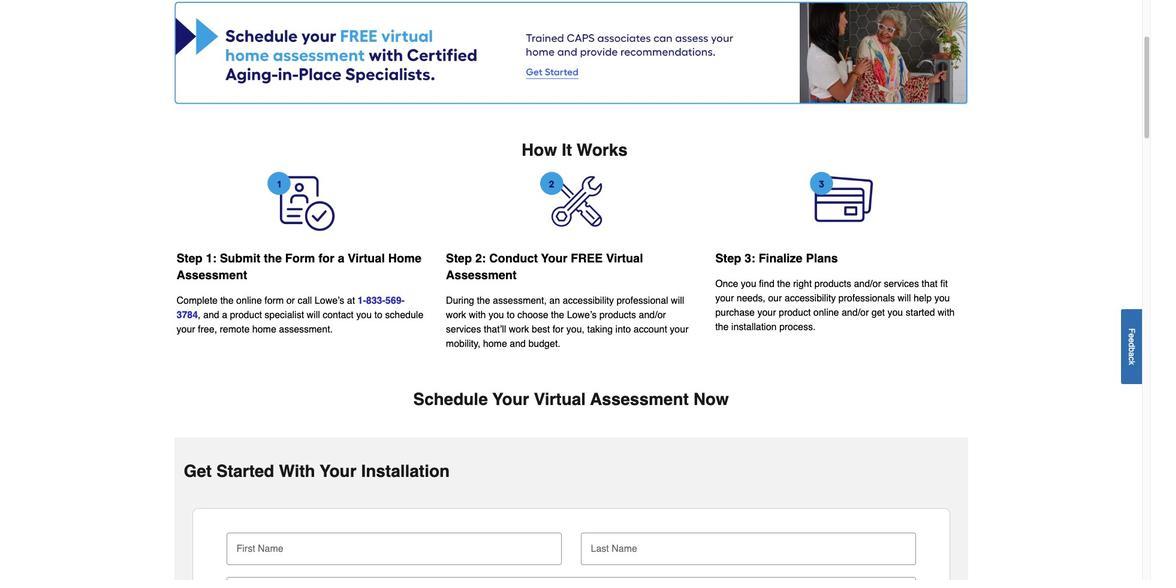Task type: describe. For each thing, give the bounding box(es) containing it.
once you find the right products and/or services that fit your needs, our accessibility professionals will help you purchase your product online and/or get you started with the installation process.
[[716, 279, 955, 333]]

purchase
[[716, 308, 755, 318]]

help
[[914, 293, 932, 304]]

f e e d b a c k
[[1128, 328, 1137, 365]]

best
[[532, 324, 550, 335]]

mobility,
[[446, 339, 481, 350]]

1 vertical spatial work
[[509, 324, 529, 335]]

free
[[571, 252, 603, 266]]

budget.
[[529, 339, 561, 350]]

free,
[[198, 324, 217, 335]]

,
[[198, 310, 201, 321]]

icons of an assessment and a check mark. image
[[177, 167, 427, 239]]

step for step 3: finalize plans
[[716, 252, 742, 266]]

you up needs,
[[741, 279, 757, 290]]

remote
[[220, 324, 250, 335]]

1 horizontal spatial virtual
[[534, 390, 586, 409]]

services inside during the assessment, an accessibility professional will work with you to choose the lowe's products and/or services that'll work best for you, taking into account your mobility, home and budget.
[[446, 324, 481, 335]]

installation
[[732, 322, 777, 333]]

needs,
[[737, 293, 766, 304]]

a inside button
[[1128, 352, 1137, 357]]

lowe's inside during the assessment, an accessibility professional will work with you to choose the lowe's products and/or services that'll work best for you, taking into account your mobility, home and budget.
[[567, 310, 597, 321]]

installation
[[361, 462, 450, 481]]

first
[[237, 544, 255, 555]]

step for step 2: conduct your free virtual assessment
[[446, 252, 472, 266]]

during the assessment, an accessibility professional will work with you to choose the lowe's products and/or services that'll work best for you, taking into account your mobility, home and budget.
[[446, 296, 689, 350]]

b
[[1128, 347, 1137, 352]]

833-
[[366, 296, 386, 306]]

f
[[1128, 328, 1137, 333]]

569-
[[386, 296, 405, 306]]

1 e from the top
[[1128, 333, 1137, 338]]

specialist
[[265, 310, 304, 321]]

schedule your free virtual home assessment with certified aging-in-place specialists. get started. image
[[174, 2, 968, 104]]

complete the online form or call lowe's at
[[177, 296, 358, 306]]

you right get
[[888, 308, 903, 318]]

an
[[550, 296, 560, 306]]

1-833-569- 3784 link
[[177, 296, 405, 321]]

your inside , and a product specialist will contact you to schedule your free, remote home assessment.
[[177, 324, 195, 335]]

account
[[634, 324, 668, 335]]

1-833-569- 3784
[[177, 296, 405, 321]]

during
[[446, 296, 474, 306]]

professionals
[[839, 293, 895, 304]]

get started with your installation
[[184, 462, 450, 481]]

last
[[591, 544, 609, 555]]

First Name text field
[[231, 533, 557, 560]]

the down purchase
[[716, 322, 729, 333]]

you down fit in the right of the page
[[935, 293, 950, 304]]

3:
[[745, 252, 756, 266]]

assessment inside step 2: conduct your free virtual assessment
[[446, 269, 517, 282]]

and/or up professionals
[[854, 279, 882, 290]]

complete
[[177, 296, 218, 306]]

a credit card icon. image
[[716, 167, 966, 239]]

2:
[[475, 252, 486, 266]]

assessment inside step 1: submit the form for a virtual home assessment
[[177, 269, 247, 282]]

and inside , and a product specialist will contact you to schedule your free, remote home assessment.
[[203, 310, 219, 321]]

step 2: conduct your free virtual assessment
[[446, 252, 643, 282]]

to inside during the assessment, an accessibility professional will work with you to choose the lowe's products and/or services that'll work best for you, taking into account your mobility, home and budget.
[[507, 310, 515, 321]]

conduct
[[489, 252, 538, 266]]

1-
[[358, 296, 366, 306]]

form
[[265, 296, 284, 306]]

0 horizontal spatial online
[[236, 296, 262, 306]]

product inside , and a product specialist will contact you to schedule your free, remote home assessment.
[[230, 310, 262, 321]]

1:
[[206, 252, 217, 266]]

contact
[[323, 310, 354, 321]]

our
[[768, 293, 782, 304]]

services inside once you find the right products and/or services that fit your needs, our accessibility professionals will help you purchase your product online and/or get you started with the installation process.
[[884, 279, 919, 290]]

with
[[279, 462, 315, 481]]

2 horizontal spatial assessment
[[590, 390, 689, 409]]

k
[[1128, 361, 1137, 365]]

it
[[562, 140, 572, 160]]

taking
[[588, 324, 613, 335]]

0 horizontal spatial work
[[446, 310, 466, 321]]

assessment.
[[279, 324, 333, 335]]



Task type: vqa. For each thing, say whether or not it's contained in the screenshot.
for in the During the assessment, an accessibility professional will work with you to choose the Lowe's products and/or services that'll work best for you, taking into account your mobility, home and budget.
yes



Task type: locate. For each thing, give the bounding box(es) containing it.
0 vertical spatial for
[[319, 252, 335, 266]]

works
[[577, 140, 628, 160]]

1 horizontal spatial accessibility
[[785, 293, 836, 304]]

virtual left the home
[[348, 252, 385, 266]]

and/or inside during the assessment, an accessibility professional will work with you to choose the lowe's products and/or services that'll work best for you, taking into account your mobility, home and budget.
[[639, 310, 666, 321]]

0 horizontal spatial step
[[177, 252, 203, 266]]

0 vertical spatial a
[[338, 252, 345, 266]]

0 vertical spatial home
[[252, 324, 276, 335]]

1 vertical spatial lowe's
[[567, 310, 597, 321]]

0 horizontal spatial for
[[319, 252, 335, 266]]

schedule
[[413, 390, 488, 409]]

your right account
[[670, 324, 689, 335]]

you
[[741, 279, 757, 290], [935, 293, 950, 304], [888, 308, 903, 318], [356, 310, 372, 321], [489, 310, 504, 321]]

1 vertical spatial for
[[553, 324, 564, 335]]

2 horizontal spatial your
[[541, 252, 568, 266]]

0 horizontal spatial products
[[600, 310, 636, 321]]

right
[[794, 279, 812, 290]]

form
[[285, 252, 315, 266]]

1 horizontal spatial to
[[507, 310, 515, 321]]

to inside , and a product specialist will contact you to schedule your free, remote home assessment.
[[375, 310, 383, 321]]

home down that'll
[[483, 339, 507, 350]]

2 horizontal spatial virtual
[[606, 252, 643, 266]]

1 horizontal spatial name
[[612, 544, 638, 555]]

products
[[815, 279, 852, 290], [600, 310, 636, 321]]

fit
[[941, 279, 948, 290]]

once
[[716, 279, 739, 290]]

you up that'll
[[489, 310, 504, 321]]

2 name from the left
[[612, 544, 638, 555]]

1 horizontal spatial services
[[884, 279, 919, 290]]

how
[[522, 140, 557, 160]]

to down 833-
[[375, 310, 383, 321]]

products inside once you find the right products and/or services that fit your needs, our accessibility professionals will help you purchase your product online and/or get you started with the installation process.
[[815, 279, 852, 290]]

online up process. on the right of the page
[[814, 308, 839, 318]]

home
[[388, 252, 422, 266]]

you inside during the assessment, an accessibility professional will work with you to choose the lowe's products and/or services that'll work best for you, taking into account your mobility, home and budget.
[[489, 310, 504, 321]]

get
[[184, 462, 212, 481]]

and inside during the assessment, an accessibility professional will work with you to choose the lowe's products and/or services that'll work best for you, taking into account your mobility, home and budget.
[[510, 339, 526, 350]]

and/or down professionals
[[842, 308, 869, 318]]

step for step 1: submit the form for a virtual home assessment
[[177, 252, 203, 266]]

assessment
[[177, 269, 247, 282], [446, 269, 517, 282], [590, 390, 689, 409]]

1 step from the left
[[177, 252, 203, 266]]

your inside step 2: conduct your free virtual assessment
[[541, 252, 568, 266]]

virtual right the free
[[606, 252, 643, 266]]

1 vertical spatial products
[[600, 310, 636, 321]]

virtual
[[348, 252, 385, 266], [606, 252, 643, 266], [534, 390, 586, 409]]

now
[[694, 390, 729, 409]]

your for installation
[[320, 462, 357, 481]]

an icon of a wrench and screwdriver. image
[[446, 167, 696, 239]]

schedule
[[385, 310, 424, 321]]

1 horizontal spatial a
[[338, 252, 345, 266]]

1 vertical spatial services
[[446, 324, 481, 335]]

started
[[217, 462, 274, 481]]

the up remote
[[220, 296, 234, 306]]

2 horizontal spatial step
[[716, 252, 742, 266]]

0 horizontal spatial with
[[469, 310, 486, 321]]

the down an
[[551, 310, 565, 321]]

to down assessment,
[[507, 310, 515, 321]]

name
[[258, 544, 284, 555], [612, 544, 638, 555]]

1 horizontal spatial will
[[671, 296, 685, 306]]

e up b
[[1128, 338, 1137, 343]]

home inside during the assessment, an accessibility professional will work with you to choose the lowe's products and/or services that'll work best for you, taking into account your mobility, home and budget.
[[483, 339, 507, 350]]

name right first
[[258, 544, 284, 555]]

professional
[[617, 296, 669, 306]]

1 horizontal spatial for
[[553, 324, 564, 335]]

name right last at bottom
[[612, 544, 638, 555]]

0 horizontal spatial home
[[252, 324, 276, 335]]

submit
[[220, 252, 261, 266]]

step left 1:
[[177, 252, 203, 266]]

lowe's
[[315, 296, 345, 306], [567, 310, 597, 321]]

0 horizontal spatial a
[[222, 310, 227, 321]]

1 vertical spatial home
[[483, 339, 507, 350]]

will inside once you find the right products and/or services that fit your needs, our accessibility professionals will help you purchase your product online and/or get you started with the installation process.
[[898, 293, 911, 304]]

your inside during the assessment, an accessibility professional will work with you to choose the lowe's products and/or services that'll work best for you, taking into account your mobility, home and budget.
[[670, 324, 689, 335]]

2 vertical spatial a
[[1128, 352, 1137, 357]]

virtual inside step 1: submit the form for a virtual home assessment
[[348, 252, 385, 266]]

product up remote
[[230, 310, 262, 321]]

product
[[779, 308, 811, 318], [230, 310, 262, 321]]

3 step from the left
[[716, 252, 742, 266]]

with down during
[[469, 310, 486, 321]]

products inside during the assessment, an accessibility professional will work with you to choose the lowe's products and/or services that'll work best for you, taking into account your mobility, home and budget.
[[600, 310, 636, 321]]

2 to from the left
[[507, 310, 515, 321]]

home inside , and a product specialist will contact you to schedule your free, remote home assessment.
[[252, 324, 276, 335]]

online
[[236, 296, 262, 306], [814, 308, 839, 318]]

accessibility inside once you find the right products and/or services that fit your needs, our accessibility professionals will help you purchase your product online and/or get you started with the installation process.
[[785, 293, 836, 304]]

1 horizontal spatial lowe's
[[567, 310, 597, 321]]

2 e from the top
[[1128, 338, 1137, 343]]

virtual inside step 2: conduct your free virtual assessment
[[606, 252, 643, 266]]

the left form
[[264, 252, 282, 266]]

the up our
[[778, 279, 791, 290]]

name for last name
[[612, 544, 638, 555]]

into
[[616, 324, 631, 335]]

or
[[287, 296, 295, 306]]

step left the 3:
[[716, 252, 742, 266]]

that
[[922, 279, 938, 290]]

, and a product specialist will contact you to schedule your free, remote home assessment.
[[177, 310, 424, 335]]

will inside during the assessment, an accessibility professional will work with you to choose the lowe's products and/or services that'll work best for you, taking into account your mobility, home and budget.
[[671, 296, 685, 306]]

1 horizontal spatial product
[[779, 308, 811, 318]]

a right form
[[338, 252, 345, 266]]

will
[[898, 293, 911, 304], [671, 296, 685, 306], [307, 310, 320, 321]]

d
[[1128, 343, 1137, 347]]

Last Name text field
[[586, 533, 911, 560]]

services
[[884, 279, 919, 290], [446, 324, 481, 335]]

your
[[541, 252, 568, 266], [493, 390, 529, 409], [320, 462, 357, 481]]

will inside , and a product specialist will contact you to schedule your free, remote home assessment.
[[307, 310, 320, 321]]

accessibility down right in the top of the page
[[785, 293, 836, 304]]

call
[[298, 296, 312, 306]]

the
[[264, 252, 282, 266], [778, 279, 791, 290], [220, 296, 234, 306], [477, 296, 490, 306], [551, 310, 565, 321], [716, 322, 729, 333]]

0 horizontal spatial will
[[307, 310, 320, 321]]

for right form
[[319, 252, 335, 266]]

1 vertical spatial a
[[222, 310, 227, 321]]

online inside once you find the right products and/or services that fit your needs, our accessibility professionals will help you purchase your product online and/or get you started with the installation process.
[[814, 308, 839, 318]]

0 vertical spatial lowe's
[[315, 296, 345, 306]]

how it works
[[522, 140, 628, 160]]

get
[[872, 308, 885, 318]]

work down the choose
[[509, 324, 529, 335]]

the right during
[[477, 296, 490, 306]]

for right best
[[553, 324, 564, 335]]

1 horizontal spatial home
[[483, 339, 507, 350]]

and
[[203, 310, 219, 321], [510, 339, 526, 350]]

0 horizontal spatial lowe's
[[315, 296, 345, 306]]

e
[[1128, 333, 1137, 338], [1128, 338, 1137, 343]]

0 horizontal spatial assessment
[[177, 269, 247, 282]]

step 3: finalize plans
[[716, 252, 838, 266]]

home down specialist
[[252, 324, 276, 335]]

0 horizontal spatial name
[[258, 544, 284, 555]]

1 vertical spatial your
[[493, 390, 529, 409]]

virtual down budget.
[[534, 390, 586, 409]]

your down our
[[758, 308, 776, 318]]

with inside during the assessment, an accessibility professional will work with you to choose the lowe's products and/or services that'll work best for you, taking into account your mobility, home and budget.
[[469, 310, 486, 321]]

and/or up account
[[639, 310, 666, 321]]

2 vertical spatial your
[[320, 462, 357, 481]]

step inside step 2: conduct your free virtual assessment
[[446, 252, 472, 266]]

a up k
[[1128, 352, 1137, 357]]

e up d
[[1128, 333, 1137, 338]]

choose
[[518, 310, 549, 321]]

a
[[338, 252, 345, 266], [222, 310, 227, 321], [1128, 352, 1137, 357]]

product inside once you find the right products and/or services that fit your needs, our accessibility professionals will help you purchase your product online and/or get you started with the installation process.
[[779, 308, 811, 318]]

0 vertical spatial services
[[884, 279, 919, 290]]

products down plans
[[815, 279, 852, 290]]

your down '3784' in the left bottom of the page
[[177, 324, 195, 335]]

0 horizontal spatial your
[[320, 462, 357, 481]]

your down once
[[716, 293, 734, 304]]

your for free
[[541, 252, 568, 266]]

you inside , and a product specialist will contact you to schedule your free, remote home assessment.
[[356, 310, 372, 321]]

will right professional on the bottom of page
[[671, 296, 685, 306]]

will up assessment.
[[307, 310, 320, 321]]

step 1: submit the form for a virtual home assessment
[[177, 252, 422, 282]]

finalize
[[759, 252, 803, 266]]

1 vertical spatial and
[[510, 339, 526, 350]]

schedule your virtual assessment now
[[413, 390, 729, 409]]

accessibility inside during the assessment, an accessibility professional will work with you to choose the lowe's products and/or services that'll work best for you, taking into account your mobility, home and budget.
[[563, 296, 614, 306]]

0 vertical spatial work
[[446, 310, 466, 321]]

assessment,
[[493, 296, 547, 306]]

1 horizontal spatial products
[[815, 279, 852, 290]]

step inside step 1: submit the form for a virtual home assessment
[[177, 252, 203, 266]]

0 horizontal spatial accessibility
[[563, 296, 614, 306]]

online left form
[[236, 296, 262, 306]]

step left 2:
[[446, 252, 472, 266]]

1 horizontal spatial and
[[510, 339, 526, 350]]

first name
[[237, 544, 284, 555]]

accessibility
[[785, 293, 836, 304], [563, 296, 614, 306]]

0 vertical spatial your
[[541, 252, 568, 266]]

for inside during the assessment, an accessibility professional will work with you to choose the lowe's products and/or services that'll work best for you, taking into account your mobility, home and budget.
[[553, 324, 564, 335]]

plans
[[806, 252, 838, 266]]

1 horizontal spatial your
[[493, 390, 529, 409]]

1 name from the left
[[258, 544, 284, 555]]

f e e d b a c k button
[[1122, 309, 1143, 384]]

Installation Street Address text field
[[231, 578, 911, 581]]

1 horizontal spatial step
[[446, 252, 472, 266]]

a up remote
[[222, 310, 227, 321]]

your
[[716, 293, 734, 304], [758, 308, 776, 318], [177, 324, 195, 335], [670, 324, 689, 335]]

work down during
[[446, 310, 466, 321]]

products up into
[[600, 310, 636, 321]]

you,
[[567, 324, 585, 335]]

2 horizontal spatial a
[[1128, 352, 1137, 357]]

and right ,
[[203, 310, 219, 321]]

with inside once you find the right products and/or services that fit your needs, our accessibility professionals will help you purchase your product online and/or get you started with the installation process.
[[938, 308, 955, 318]]

0 horizontal spatial product
[[230, 310, 262, 321]]

step
[[177, 252, 203, 266], [446, 252, 472, 266], [716, 252, 742, 266]]

services up "help"
[[884, 279, 919, 290]]

and/or
[[854, 279, 882, 290], [842, 308, 869, 318], [639, 310, 666, 321]]

0 vertical spatial products
[[815, 279, 852, 290]]

1 to from the left
[[375, 310, 383, 321]]

with
[[938, 308, 955, 318], [469, 310, 486, 321]]

find
[[759, 279, 775, 290]]

1 horizontal spatial work
[[509, 324, 529, 335]]

for
[[319, 252, 335, 266], [553, 324, 564, 335]]

that'll
[[484, 324, 506, 335]]

0 vertical spatial and
[[203, 310, 219, 321]]

for inside step 1: submit the form for a virtual home assessment
[[319, 252, 335, 266]]

3784
[[177, 310, 198, 321]]

2 horizontal spatial will
[[898, 293, 911, 304]]

1 horizontal spatial assessment
[[446, 269, 517, 282]]

0 horizontal spatial and
[[203, 310, 219, 321]]

lowe's up you,
[[567, 310, 597, 321]]

accessibility up taking
[[563, 296, 614, 306]]

a inside step 1: submit the form for a virtual home assessment
[[338, 252, 345, 266]]

and left budget.
[[510, 339, 526, 350]]

the inside step 1: submit the form for a virtual home assessment
[[264, 252, 282, 266]]

product up process. on the right of the page
[[779, 308, 811, 318]]

0 horizontal spatial services
[[446, 324, 481, 335]]

started
[[906, 308, 935, 318]]

at
[[347, 296, 355, 306]]

c
[[1128, 357, 1137, 361]]

1 horizontal spatial with
[[938, 308, 955, 318]]

2 step from the left
[[446, 252, 472, 266]]

services up mobility, at the left bottom of page
[[446, 324, 481, 335]]

0 horizontal spatial to
[[375, 310, 383, 321]]

name for first name
[[258, 544, 284, 555]]

0 horizontal spatial virtual
[[348, 252, 385, 266]]

a inside , and a product specialist will contact you to schedule your free, remote home assessment.
[[222, 310, 227, 321]]

with right started
[[938, 308, 955, 318]]

0 vertical spatial online
[[236, 296, 262, 306]]

work
[[446, 310, 466, 321], [509, 324, 529, 335]]

you down 1-
[[356, 310, 372, 321]]

1 horizontal spatial online
[[814, 308, 839, 318]]

1 vertical spatial online
[[814, 308, 839, 318]]

lowe's up the contact
[[315, 296, 345, 306]]

last name
[[591, 544, 638, 555]]

will left "help"
[[898, 293, 911, 304]]

process.
[[780, 322, 816, 333]]



